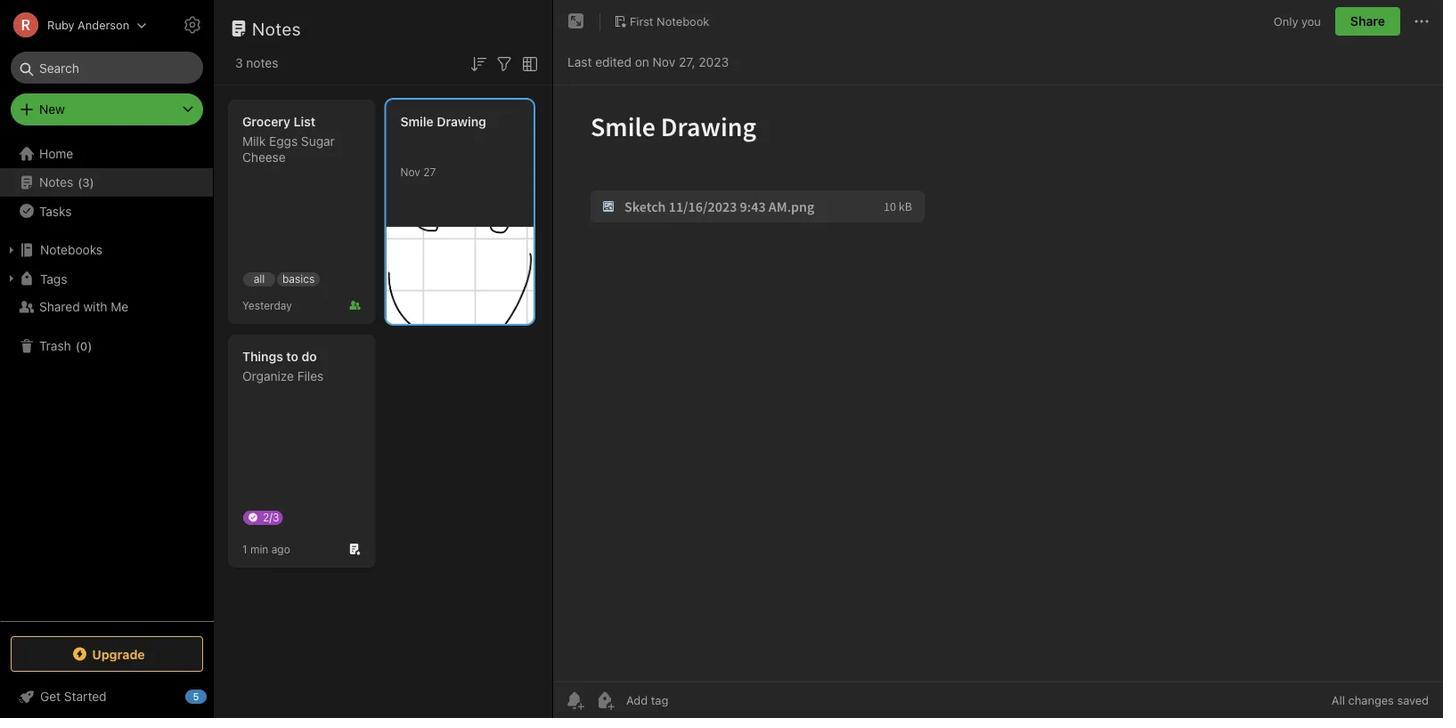 Task type: locate. For each thing, give the bounding box(es) containing it.
) inside trash ( 0 )
[[87, 340, 92, 353]]

do
[[302, 350, 317, 364]]

Add filters field
[[494, 52, 515, 75]]

( for notes
[[78, 176, 82, 189]]

nov inside note window element
[[653, 55, 675, 69]]

shared
[[39, 300, 80, 314]]

grocery list milk eggs sugar cheese
[[242, 114, 335, 165]]

notes
[[252, 18, 301, 39], [39, 175, 73, 190]]

None search field
[[23, 52, 191, 84]]

1 horizontal spatial notes
[[252, 18, 301, 39]]

0 horizontal spatial 3
[[82, 176, 90, 189]]

1 vertical spatial 3
[[82, 176, 90, 189]]

with
[[83, 300, 107, 314]]

( right trash
[[75, 340, 80, 353]]

Search text field
[[23, 52, 191, 84]]

Account field
[[0, 7, 147, 43]]

all changes saved
[[1332, 694, 1429, 708]]

anderson
[[78, 18, 129, 32]]

shared with me
[[39, 300, 128, 314]]

3 inside notes ( 3 )
[[82, 176, 90, 189]]

) for trash
[[87, 340, 92, 353]]

notes up the notes
[[252, 18, 301, 39]]

things to do organize files
[[242, 350, 324, 384]]

add a reminder image
[[564, 690, 585, 712]]

first notebook
[[630, 14, 709, 28]]

tree containing home
[[0, 140, 214, 621]]

3 left the notes
[[235, 56, 243, 70]]

edited
[[595, 55, 632, 69]]

1 vertical spatial (
[[75, 340, 80, 353]]

min
[[250, 543, 268, 556]]

0 vertical spatial notes
[[252, 18, 301, 39]]

upgrade button
[[11, 637, 203, 673]]

(
[[78, 176, 82, 189], [75, 340, 80, 353]]

1 horizontal spatial nov
[[653, 55, 675, 69]]

trash
[[39, 339, 71, 354]]

( inside notes ( 3 )
[[78, 176, 82, 189]]

ruby
[[47, 18, 74, 32]]

nov right the on
[[653, 55, 675, 69]]

expand notebooks image
[[4, 243, 19, 257]]

settings image
[[182, 14, 203, 36]]

sugar
[[301, 134, 335, 149]]

0 vertical spatial nov
[[653, 55, 675, 69]]

more actions image
[[1411, 11, 1432, 32]]

first
[[630, 14, 653, 28]]

) down home link
[[90, 176, 94, 189]]

1 vertical spatial nov
[[400, 166, 420, 178]]

0 vertical spatial 3
[[235, 56, 243, 70]]

( down home link
[[78, 176, 82, 189]]

2023
[[699, 55, 729, 69]]

me
[[111, 300, 128, 314]]

get
[[40, 690, 61, 705]]

yesterday
[[242, 299, 292, 312]]

Help and Learning task checklist field
[[0, 683, 214, 712]]

notes
[[246, 56, 278, 70]]

milk
[[242, 134, 266, 149]]

you
[[1302, 14, 1321, 28]]

More actions field
[[1411, 7, 1432, 36]]

1 vertical spatial notes
[[39, 175, 73, 190]]

tree
[[0, 140, 214, 621]]

3
[[235, 56, 243, 70], [82, 176, 90, 189]]

notes for notes
[[252, 18, 301, 39]]

tags button
[[0, 265, 213, 293]]

1 vertical spatial )
[[87, 340, 92, 353]]

organize
[[242, 369, 294, 384]]

trash ( 0 )
[[39, 339, 92, 354]]

first notebook button
[[608, 9, 716, 34]]

nov
[[653, 55, 675, 69], [400, 166, 420, 178]]

3 down home link
[[82, 176, 90, 189]]

cheese
[[242, 150, 286, 165]]

0 vertical spatial (
[[78, 176, 82, 189]]

) right trash
[[87, 340, 92, 353]]

basics
[[282, 273, 315, 286]]

shared with me link
[[0, 293, 213, 322]]

home
[[39, 147, 73, 161]]

smile drawing
[[400, 114, 486, 129]]

upgrade
[[92, 647, 145, 662]]

ago
[[271, 543, 290, 556]]

to
[[286, 350, 298, 364]]

0 vertical spatial )
[[90, 176, 94, 189]]

) inside notes ( 3 )
[[90, 176, 94, 189]]

notes down home
[[39, 175, 73, 190]]

2/3
[[263, 511, 279, 524]]

home link
[[0, 140, 214, 168]]

started
[[64, 690, 107, 705]]

nov left 27
[[400, 166, 420, 178]]

( inside trash ( 0 )
[[75, 340, 80, 353]]

saved
[[1397, 694, 1429, 708]]

)
[[90, 176, 94, 189], [87, 340, 92, 353]]

0 horizontal spatial notes
[[39, 175, 73, 190]]

notes for notes ( 3 )
[[39, 175, 73, 190]]

27
[[423, 166, 436, 178]]



Task type: describe. For each thing, give the bounding box(es) containing it.
new button
[[11, 94, 203, 126]]

drawing
[[437, 114, 486, 129]]

last edited on nov 27, 2023
[[567, 55, 729, 69]]

) for notes
[[90, 176, 94, 189]]

grocery
[[242, 114, 290, 129]]

smile
[[400, 114, 434, 129]]

notebook
[[657, 14, 709, 28]]

files
[[297, 369, 324, 384]]

5
[[193, 692, 199, 703]]

only
[[1274, 14, 1298, 28]]

tags
[[40, 271, 67, 286]]

only you
[[1274, 14, 1321, 28]]

tasks
[[39, 204, 72, 218]]

add tag image
[[594, 690, 616, 712]]

ruby anderson
[[47, 18, 129, 32]]

1 horizontal spatial 3
[[235, 56, 243, 70]]

get started
[[40, 690, 107, 705]]

expand note image
[[566, 11, 587, 32]]

View options field
[[515, 52, 541, 75]]

0 horizontal spatial nov
[[400, 166, 420, 178]]

note window element
[[553, 0, 1443, 719]]

( for trash
[[75, 340, 80, 353]]

things
[[242, 350, 283, 364]]

notes ( 3 )
[[39, 175, 94, 190]]

last
[[567, 55, 592, 69]]

thumbnail image
[[386, 227, 534, 324]]

1 min ago
[[242, 543, 290, 556]]

expand tags image
[[4, 272, 19, 286]]

list
[[294, 114, 316, 129]]

notebooks
[[40, 243, 103, 257]]

eggs
[[269, 134, 298, 149]]

all
[[1332, 694, 1345, 708]]

1
[[242, 543, 247, 556]]

tasks button
[[0, 197, 213, 225]]

add filters image
[[494, 53, 515, 75]]

on
[[635, 55, 649, 69]]

Add tag field
[[624, 694, 758, 709]]

changes
[[1348, 694, 1394, 708]]

share
[[1350, 14, 1385, 29]]

click to collapse image
[[207, 686, 220, 707]]

notebooks link
[[0, 236, 213, 265]]

27,
[[679, 55, 695, 69]]

all
[[254, 273, 265, 286]]

nov 27
[[400, 166, 436, 178]]

0
[[80, 340, 87, 353]]

3 notes
[[235, 56, 278, 70]]

Note Editor text field
[[553, 86, 1443, 682]]

share button
[[1335, 7, 1400, 36]]

Sort options field
[[468, 52, 489, 75]]

new
[[39, 102, 65, 117]]



Task type: vqa. For each thing, say whether or not it's contained in the screenshot.
Font family Image
no



